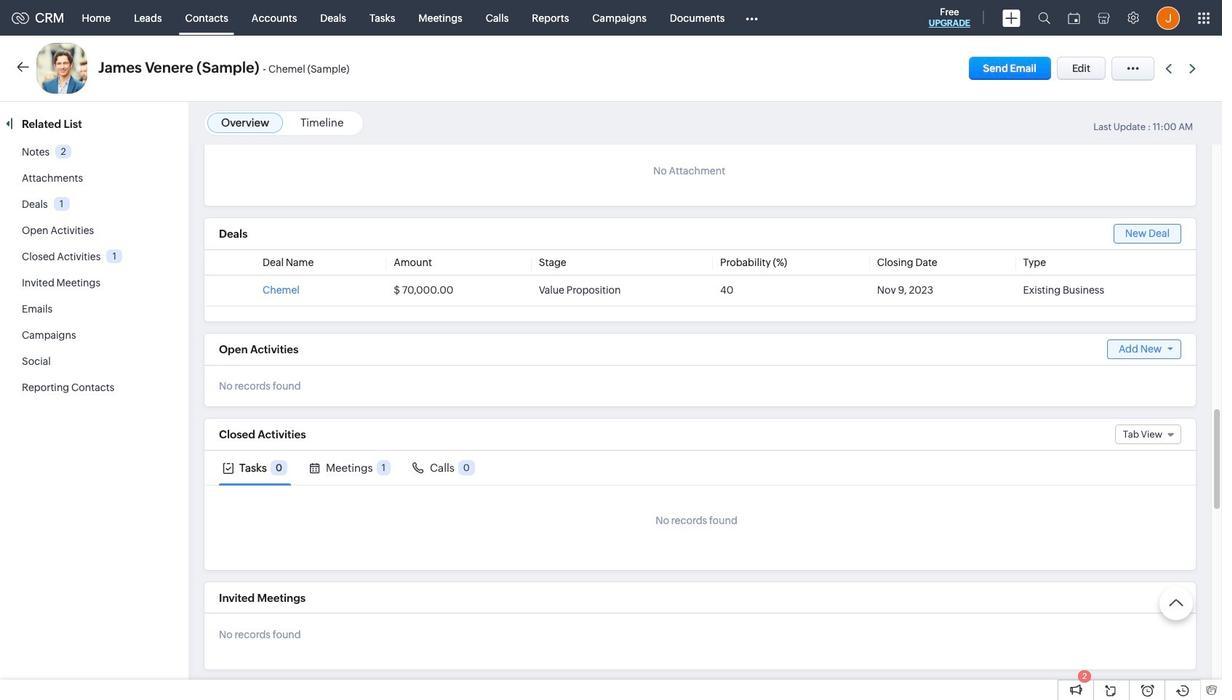 Task type: vqa. For each thing, say whether or not it's contained in the screenshot.
calendar Icon
yes



Task type: describe. For each thing, give the bounding box(es) containing it.
previous record image
[[1165, 64, 1172, 73]]

create menu element
[[994, 0, 1029, 35]]

next record image
[[1189, 64, 1199, 73]]

profile element
[[1148, 0, 1189, 35]]

profile image
[[1157, 6, 1180, 29]]



Task type: locate. For each thing, give the bounding box(es) containing it.
None field
[[1115, 425, 1181, 444]]

search element
[[1029, 0, 1059, 36]]

create menu image
[[1002, 9, 1021, 27]]

calendar image
[[1068, 12, 1080, 24]]

3 tab from the left
[[409, 451, 478, 485]]

tab
[[219, 451, 291, 485], [305, 451, 394, 485], [409, 451, 478, 485]]

logo image
[[12, 12, 29, 24]]

1 tab from the left
[[219, 451, 291, 485]]

1 horizontal spatial tab
[[305, 451, 394, 485]]

0 horizontal spatial tab
[[219, 451, 291, 485]]

search image
[[1038, 12, 1050, 24]]

2 horizontal spatial tab
[[409, 451, 478, 485]]

Other Modules field
[[736, 6, 768, 29]]

tab list
[[204, 451, 1196, 486]]

2 tab from the left
[[305, 451, 394, 485]]



